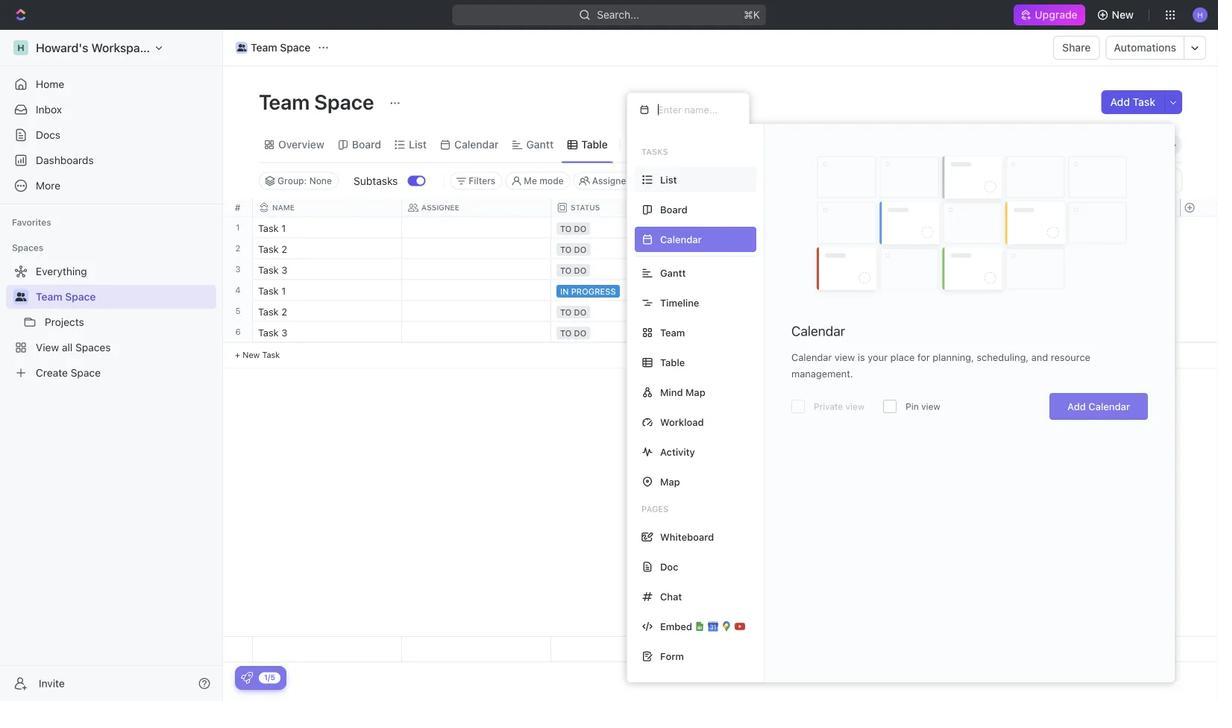 Task type: locate. For each thing, give the bounding box(es) containing it.
list
[[409, 138, 427, 151], [660, 174, 677, 185]]

0 vertical spatial ‎task
[[258, 222, 279, 234]]

1 vertical spatial map
[[660, 476, 680, 488]]

view left the is
[[835, 352, 855, 363]]

press space to select this row. row containing 3
[[223, 259, 253, 280]]

1 to from the top
[[560, 224, 572, 234]]

1 inside 1 2 3 4 5 6
[[236, 223, 240, 232]]

3 to do from the top
[[560, 266, 587, 275]]

table up mind
[[660, 357, 685, 368]]

new inside button
[[1112, 9, 1134, 21]]

0 horizontal spatial user group image
[[15, 292, 26, 301]]

team inside tree
[[36, 291, 62, 303]]

to
[[560, 224, 572, 234], [560, 245, 572, 254], [560, 266, 572, 275], [560, 307, 572, 317], [560, 328, 572, 338]]

3
[[281, 264, 287, 275], [235, 265, 241, 274], [281, 327, 287, 338]]

2 down task 1
[[281, 306, 287, 317]]

task 3 down task 2
[[258, 327, 287, 338]]

team space link
[[232, 39, 314, 57], [36, 285, 213, 309]]

0 horizontal spatial new
[[243, 350, 260, 360]]

map right mind
[[686, 387, 706, 398]]

map down activity
[[660, 476, 680, 488]]

2 do from the top
[[574, 245, 587, 254]]

team
[[251, 41, 277, 54], [259, 89, 310, 114], [36, 291, 62, 303], [660, 327, 685, 338]]

0 vertical spatial new
[[1112, 9, 1134, 21]]

upgrade
[[1035, 9, 1078, 21]]

0 horizontal spatial table
[[581, 138, 608, 151]]

0 vertical spatial board
[[352, 138, 381, 151]]

to do for to do cell related to press space to select this row. row containing task 2
[[560, 307, 587, 317]]

view
[[835, 352, 855, 363], [846, 401, 865, 412], [922, 401, 941, 412]]

add calendar
[[1068, 401, 1130, 412]]

1 horizontal spatial add
[[1111, 96, 1130, 108]]

‎task for ‎task 1
[[258, 222, 279, 234]]

gantt up timeline
[[660, 267, 686, 279]]

to do cell for press space to select this row. row containing ‎task 1
[[551, 217, 701, 238]]

0 horizontal spatial space
[[65, 291, 96, 303]]

1 to do from the top
[[560, 224, 587, 234]]

set priority element for 1
[[848, 281, 870, 303]]

list down tasks
[[660, 174, 677, 185]]

board down show
[[660, 204, 688, 215]]

dashboards link
[[6, 148, 216, 172]]

press space to select this row. row containing 6
[[223, 322, 253, 343]]

0 vertical spatial team space link
[[232, 39, 314, 57]]

task for third to do cell from the bottom
[[258, 264, 279, 275]]

add for add task
[[1111, 96, 1130, 108]]

1 up ‎task 2
[[281, 222, 286, 234]]

whiteboard
[[660, 532, 714, 543]]

1 vertical spatial space
[[314, 89, 374, 114]]

5 to do cell from the top
[[551, 322, 701, 342]]

1 up task 2
[[281, 285, 286, 296]]

management.
[[792, 368, 853, 379]]

6
[[235, 327, 241, 337]]

board up subtasks on the top left of page
[[352, 138, 381, 151]]

0 horizontal spatial map
[[660, 476, 680, 488]]

0 vertical spatial user group image
[[237, 44, 246, 51]]

set priority image for 2
[[848, 239, 870, 262]]

gantt left table "link"
[[526, 138, 554, 151]]

chat
[[660, 591, 682, 603]]

1 horizontal spatial map
[[686, 387, 706, 398]]

5 to from the top
[[560, 328, 572, 338]]

calendar
[[454, 138, 499, 151], [792, 323, 845, 339], [792, 352, 832, 363], [1089, 401, 1130, 412]]

list right board 'link'
[[409, 138, 427, 151]]

table
[[581, 138, 608, 151], [660, 357, 685, 368]]

4 to from the top
[[560, 307, 572, 317]]

‎task 1
[[258, 222, 286, 234]]

1 vertical spatial ‎task
[[258, 243, 279, 254]]

show
[[665, 176, 688, 186]]

1 vertical spatial gantt
[[660, 267, 686, 279]]

home link
[[6, 72, 216, 96]]

timeline
[[660, 297, 699, 309]]

3 up 4
[[235, 265, 241, 274]]

1 vertical spatial task 3
[[258, 327, 287, 338]]

calendar view is your place for planning, scheduling, and resource management.
[[792, 352, 1091, 379]]

1 vertical spatial team space link
[[36, 285, 213, 309]]

1 set priority element from the top
[[848, 239, 870, 262]]

2 task 3 from the top
[[258, 327, 287, 338]]

view right pin
[[922, 401, 941, 412]]

3 do from the top
[[574, 266, 587, 275]]

to do cell for press space to select this row. row containing ‎task 2
[[551, 238, 701, 259]]

3 set priority element from the top
[[848, 281, 870, 303]]

user group image inside the team space link
[[237, 44, 246, 51]]

1 horizontal spatial space
[[280, 41, 311, 54]]

#
[[235, 203, 241, 213]]

user group image inside team space tree
[[15, 292, 26, 301]]

tasks
[[642, 147, 668, 157]]

1 horizontal spatial new
[[1112, 9, 1134, 21]]

2 to from the top
[[560, 245, 572, 254]]

1
[[281, 222, 286, 234], [236, 223, 240, 232], [281, 285, 286, 296]]

upgrade link
[[1014, 4, 1085, 25]]

spaces
[[12, 242, 44, 253]]

‎task for ‎task 2
[[258, 243, 279, 254]]

do for 5th to do cell from the top
[[574, 328, 587, 338]]

press space to select this row. row containing task 1
[[253, 280, 999, 303]]

space
[[280, 41, 311, 54], [314, 89, 374, 114], [65, 291, 96, 303]]

1 down the #
[[236, 223, 240, 232]]

press space to select this row. row
[[223, 217, 253, 238], [253, 217, 999, 241], [223, 238, 253, 259], [253, 238, 999, 262], [223, 259, 253, 280], [253, 259, 999, 282], [223, 280, 253, 301], [253, 280, 999, 303], [223, 301, 253, 322], [253, 301, 999, 322], [223, 322, 253, 343], [253, 322, 999, 343], [253, 637, 999, 663]]

new
[[1112, 9, 1134, 21], [243, 350, 260, 360]]

3 down task 2
[[281, 327, 287, 338]]

board
[[352, 138, 381, 151], [660, 204, 688, 215]]

add down automations button
[[1111, 96, 1130, 108]]

2 for ‎task
[[281, 243, 287, 254]]

1 set priority image from the top
[[848, 239, 870, 262]]

4 do from the top
[[574, 307, 587, 317]]

user group image
[[237, 44, 246, 51], [15, 292, 26, 301]]

0 horizontal spatial board
[[352, 138, 381, 151]]

0 vertical spatial add
[[1111, 96, 1130, 108]]

5 to do from the top
[[560, 328, 587, 338]]

2 to do from the top
[[560, 245, 587, 254]]

add
[[1111, 96, 1130, 108], [1068, 401, 1086, 412]]

1 horizontal spatial team space link
[[232, 39, 314, 57]]

workload
[[660, 417, 704, 428]]

4 to do cell from the top
[[551, 301, 701, 321]]

2 vertical spatial team space
[[36, 291, 96, 303]]

to for 5th to do cell from the top
[[560, 328, 572, 338]]

new up automations
[[1112, 9, 1134, 21]]

private view
[[814, 401, 865, 412]]

4 to do from the top
[[560, 307, 587, 317]]

task
[[1133, 96, 1156, 108], [258, 264, 279, 275], [258, 285, 279, 296], [258, 306, 279, 317], [258, 327, 279, 338], [262, 350, 280, 360]]

task 2
[[258, 306, 287, 317]]

1 ‎task from the top
[[258, 222, 279, 234]]

map
[[686, 387, 706, 398], [660, 476, 680, 488]]

3 set priority image from the top
[[848, 281, 870, 303]]

press space to select this row. row containing task 2
[[253, 301, 999, 322]]

1 horizontal spatial board
[[660, 204, 688, 215]]

to do for third to do cell from the bottom
[[560, 266, 587, 275]]

to do
[[560, 224, 587, 234], [560, 245, 587, 254], [560, 266, 587, 275], [560, 307, 587, 317], [560, 328, 587, 338]]

2 to do cell from the top
[[551, 238, 701, 259]]

1 horizontal spatial list
[[660, 174, 677, 185]]

2 horizontal spatial space
[[314, 89, 374, 114]]

grid
[[223, 199, 1218, 663]]

2 vertical spatial space
[[65, 291, 96, 303]]

press space to select this row. row containing 2
[[223, 238, 253, 259]]

0 vertical spatial table
[[581, 138, 608, 151]]

1 vertical spatial new
[[243, 350, 260, 360]]

1 horizontal spatial gantt
[[660, 267, 686, 279]]

add down resource
[[1068, 401, 1086, 412]]

0 horizontal spatial add
[[1068, 401, 1086, 412]]

and
[[1032, 352, 1048, 363]]

2 down ‎task 1
[[281, 243, 287, 254]]

add inside button
[[1111, 96, 1130, 108]]

0 vertical spatial team space
[[251, 41, 311, 54]]

5 do from the top
[[574, 328, 587, 338]]

invite
[[39, 677, 65, 690]]

place
[[891, 352, 915, 363]]

‎task
[[258, 222, 279, 234], [258, 243, 279, 254]]

view
[[646, 138, 670, 151]]

1 2 3 4 5 6
[[235, 223, 241, 337]]

1 vertical spatial table
[[660, 357, 685, 368]]

3 for 5th to do cell from the top
[[281, 327, 287, 338]]

do for to do cell related to press space to select this row. row containing ‎task 2
[[574, 245, 587, 254]]

1 vertical spatial list
[[660, 174, 677, 185]]

grid containing ‎task 1
[[223, 199, 1218, 663]]

press space to select this row. row containing 1
[[223, 217, 253, 238]]

set priority element
[[848, 239, 870, 262], [848, 260, 870, 282], [848, 281, 870, 303]]

1 vertical spatial add
[[1068, 401, 1086, 412]]

2 set priority element from the top
[[848, 260, 870, 282]]

new down task 2
[[243, 350, 260, 360]]

add task button
[[1102, 90, 1165, 114]]

‎task up ‎task 2
[[258, 222, 279, 234]]

overview
[[278, 138, 324, 151]]

task 3 down ‎task 2
[[258, 264, 287, 275]]

row group
[[223, 217, 253, 369], [253, 217, 999, 369], [1180, 217, 1218, 369], [1180, 637, 1218, 662]]

1 vertical spatial user group image
[[15, 292, 26, 301]]

to do cell
[[551, 217, 701, 238], [551, 238, 701, 259], [551, 259, 701, 279], [551, 301, 701, 321], [551, 322, 701, 342]]

to for third to do cell from the bottom
[[560, 266, 572, 275]]

gantt link
[[523, 134, 554, 155]]

3 down ‎task 2
[[281, 264, 287, 275]]

form
[[660, 651, 684, 662]]

‎task down ‎task 1
[[258, 243, 279, 254]]

subtasks button
[[348, 169, 408, 193]]

task 3
[[258, 264, 287, 275], [258, 327, 287, 338]]

task 1
[[258, 285, 286, 296]]

1 do from the top
[[574, 224, 587, 234]]

2
[[281, 243, 287, 254], [235, 244, 241, 253], [281, 306, 287, 317]]

hide
[[745, 176, 765, 186]]

0 horizontal spatial team space link
[[36, 285, 213, 309]]

table up assignees 'button'
[[581, 138, 608, 151]]

0 vertical spatial task 3
[[258, 264, 287, 275]]

2 left ‎task 2
[[235, 244, 241, 253]]

Enter name... field
[[657, 103, 737, 116]]

row
[[253, 199, 999, 217]]

docs
[[36, 129, 60, 141]]

gantt
[[526, 138, 554, 151], [660, 267, 686, 279]]

team space
[[251, 41, 311, 54], [259, 89, 379, 114], [36, 291, 96, 303]]

1 for ‎task 1
[[281, 222, 286, 234]]

cell
[[402, 217, 551, 238], [701, 217, 850, 238], [402, 238, 551, 259], [701, 238, 850, 259], [402, 259, 551, 279], [701, 259, 850, 279], [402, 280, 551, 300], [701, 280, 850, 300], [402, 301, 551, 321], [701, 301, 850, 321], [850, 301, 999, 321], [402, 322, 551, 342], [701, 322, 850, 342], [850, 322, 999, 342], [850, 637, 999, 662]]

3 to from the top
[[560, 266, 572, 275]]

hide button
[[739, 172, 771, 190]]

set priority image
[[848, 239, 870, 262], [848, 260, 870, 282], [848, 281, 870, 303]]

team space inside tree
[[36, 291, 96, 303]]

2 set priority image from the top
[[848, 260, 870, 282]]

doc
[[660, 561, 679, 573]]

is
[[858, 352, 865, 363]]

Search tasks... text field
[[1033, 170, 1182, 192]]

0 vertical spatial gantt
[[526, 138, 554, 151]]

0 horizontal spatial list
[[409, 138, 427, 151]]

1 horizontal spatial user group image
[[237, 44, 246, 51]]

resource
[[1051, 352, 1091, 363]]

2 ‎task from the top
[[258, 243, 279, 254]]

view inside "calendar view is your place for planning, scheduling, and resource management."
[[835, 352, 855, 363]]

overview link
[[275, 134, 324, 155]]

2 inside 1 2 3 4 5 6
[[235, 244, 241, 253]]

do for to do cell related to press space to select this row. row containing task 2
[[574, 307, 587, 317]]

table link
[[578, 134, 608, 155]]

1 to do cell from the top
[[551, 217, 701, 238]]



Task type: vqa. For each thing, say whether or not it's contained in the screenshot.
trash link
no



Task type: describe. For each thing, give the bounding box(es) containing it.
for
[[918, 352, 930, 363]]

subtasks
[[354, 175, 398, 187]]

activity
[[660, 447, 695, 458]]

assignees button
[[574, 172, 643, 190]]

0 horizontal spatial gantt
[[526, 138, 554, 151]]

embed
[[660, 621, 692, 632]]

search...
[[597, 9, 639, 21]]

closed
[[691, 176, 719, 186]]

show closed
[[665, 176, 719, 186]]

do for to do cell for press space to select this row. row containing ‎task 1
[[574, 224, 587, 234]]

new for new task
[[243, 350, 260, 360]]

new task
[[243, 350, 280, 360]]

task for to do cell related to press space to select this row. row containing task 2
[[258, 306, 279, 317]]

4
[[235, 285, 241, 295]]

new button
[[1091, 3, 1143, 27]]

progress
[[571, 287, 616, 296]]

view button
[[627, 134, 675, 155]]

view for private view
[[922, 401, 941, 412]]

mind map
[[660, 387, 706, 398]]

board inside 'link'
[[352, 138, 381, 151]]

do for third to do cell from the bottom
[[574, 266, 587, 275]]

onboarding checklist button image
[[241, 672, 253, 684]]

1 task 3 from the top
[[258, 264, 287, 275]]

calendar inside "calendar view is your place for planning, scheduling, and resource management."
[[792, 352, 832, 363]]

1 horizontal spatial table
[[660, 357, 685, 368]]

to do cell for press space to select this row. row containing task 2
[[551, 301, 701, 321]]

2 for task
[[281, 306, 287, 317]]

board link
[[349, 134, 381, 155]]

set priority image for 3
[[848, 260, 870, 282]]

3 inside 1 2 3 4 5 6
[[235, 265, 241, 274]]

to do for to do cell related to press space to select this row. row containing ‎task 2
[[560, 245, 587, 254]]

new for new
[[1112, 9, 1134, 21]]

⌘k
[[744, 9, 760, 21]]

view right "private"
[[846, 401, 865, 412]]

inbox link
[[6, 98, 216, 122]]

list link
[[406, 134, 427, 155]]

show closed button
[[646, 172, 726, 190]]

3 to do cell from the top
[[551, 259, 701, 279]]

inbox
[[36, 103, 62, 116]]

automations button
[[1107, 37, 1184, 59]]

calendar link
[[451, 134, 499, 155]]

team space link inside team space tree
[[36, 285, 213, 309]]

press space to select this row. row containing ‎task 1
[[253, 217, 999, 241]]

0 vertical spatial space
[[280, 41, 311, 54]]

press space to select this row. row containing 5
[[223, 301, 253, 322]]

row inside grid
[[253, 199, 999, 217]]

3 for third to do cell from the bottom
[[281, 264, 287, 275]]

press space to select this row. row containing 4
[[223, 280, 253, 301]]

task for 'in progress' cell
[[258, 285, 279, 296]]

space inside tree
[[65, 291, 96, 303]]

task for 5th to do cell from the top
[[258, 327, 279, 338]]

onboarding checklist button element
[[241, 672, 253, 684]]

set priority element for 2
[[848, 239, 870, 262]]

dashboards
[[36, 154, 94, 166]]

in progress
[[560, 287, 616, 296]]

pin
[[906, 401, 919, 412]]

pages
[[642, 504, 669, 514]]

row group containing ‎task 1
[[253, 217, 999, 369]]

sidebar navigation
[[0, 30, 223, 701]]

your
[[868, 352, 888, 363]]

automations
[[1114, 41, 1177, 54]]

scheduling,
[[977, 352, 1029, 363]]

set priority image for 1
[[848, 281, 870, 303]]

favorites
[[12, 217, 51, 228]]

1/5
[[264, 673, 275, 682]]

private
[[814, 401, 843, 412]]

mind
[[660, 387, 683, 398]]

assignees
[[592, 176, 636, 186]]

view button
[[627, 127, 675, 162]]

share button
[[1054, 36, 1100, 60]]

pin view
[[906, 401, 941, 412]]

task inside the add task button
[[1133, 96, 1156, 108]]

in
[[560, 287, 569, 296]]

docs link
[[6, 123, 216, 147]]

1 for task 1
[[281, 285, 286, 296]]

table inside table "link"
[[581, 138, 608, 151]]

planning,
[[933, 352, 974, 363]]

set priority element for 3
[[848, 260, 870, 282]]

0 vertical spatial list
[[409, 138, 427, 151]]

1 vertical spatial team space
[[259, 89, 379, 114]]

team space tree
[[6, 260, 216, 385]]

add for add calendar
[[1068, 401, 1086, 412]]

in progress cell
[[551, 280, 701, 300]]

‎task 2
[[258, 243, 287, 254]]

2 for 1
[[235, 244, 241, 253]]

view for calendar
[[835, 352, 855, 363]]

home
[[36, 78, 64, 90]]

add task
[[1111, 96, 1156, 108]]

to for to do cell related to press space to select this row. row containing task 2
[[560, 307, 572, 317]]

favorites button
[[6, 213, 57, 231]]

to do for to do cell for press space to select this row. row containing ‎task 1
[[560, 224, 587, 234]]

press space to select this row. row containing ‎task 2
[[253, 238, 999, 262]]

to for to do cell for press space to select this row. row containing ‎task 1
[[560, 224, 572, 234]]

to for to do cell related to press space to select this row. row containing ‎task 2
[[560, 245, 572, 254]]

share
[[1063, 41, 1091, 54]]

5
[[235, 306, 241, 316]]

to do for 5th to do cell from the top
[[560, 328, 587, 338]]

calendar inside "link"
[[454, 138, 499, 151]]

row group containing 1 2 3 4 5 6
[[223, 217, 253, 369]]

1 vertical spatial board
[[660, 204, 688, 215]]

0 vertical spatial map
[[686, 387, 706, 398]]



